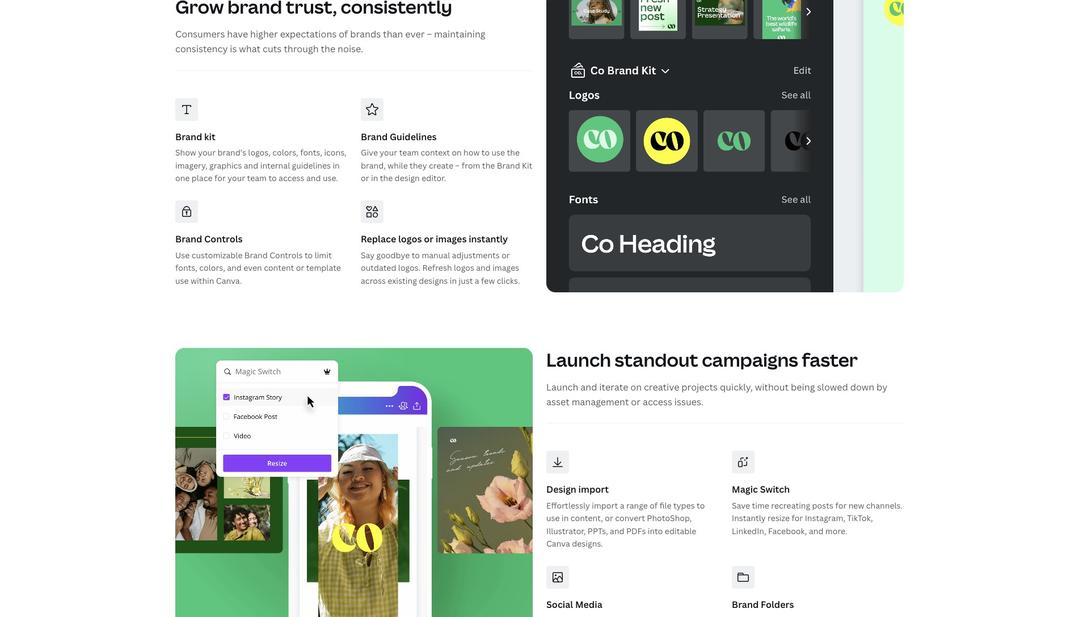 Task type: locate. For each thing, give the bounding box(es) containing it.
quickly,
[[720, 381, 753, 393]]

1 horizontal spatial for
[[792, 513, 803, 524]]

1 horizontal spatial a
[[620, 500, 625, 511]]

1 horizontal spatial colors,
[[273, 147, 298, 158]]

in down brand,
[[371, 173, 378, 183]]

they
[[410, 160, 427, 171]]

0 horizontal spatial of
[[339, 28, 348, 41]]

brand folders
[[732, 599, 794, 611]]

in inside replace logos or images instantly say goodbye to manual adjustments or outdated logos. refresh logos and images across existing designs in just a few clicks.
[[450, 275, 457, 286]]

1 horizontal spatial access
[[643, 395, 673, 408]]

access down creative
[[643, 395, 673, 408]]

in inside design import effortlessly import a range of file types to use in content, or convert photoshop, illustrator, ppts, and pdfs into editable canva designs.
[[562, 513, 569, 524]]

2 launch from the top
[[547, 381, 579, 393]]

and inside design import effortlessly import a range of file types to use in content, or convert photoshop, illustrator, ppts, and pdfs into editable canva designs.
[[610, 525, 625, 536]]

0 horizontal spatial use
[[175, 275, 189, 286]]

your down kit
[[198, 147, 216, 158]]

guidelines
[[390, 130, 437, 143]]

on
[[452, 147, 462, 158], [631, 381, 642, 393]]

of up noise.
[[339, 28, 348, 41]]

for
[[215, 173, 226, 183], [836, 500, 847, 511], [792, 513, 803, 524]]

0 vertical spatial –
[[427, 28, 432, 41]]

recreating
[[772, 500, 811, 511]]

0 vertical spatial colors,
[[273, 147, 298, 158]]

the left noise.
[[321, 43, 336, 55]]

or inside design import effortlessly import a range of file types to use in content, or convert photoshop, illustrator, ppts, and pdfs into editable canva designs.
[[605, 513, 614, 524]]

0 vertical spatial launch
[[547, 347, 611, 372]]

replace logos or images instantly say goodbye to manual adjustments or outdated logos. refresh logos and images across existing designs in just a few clicks.
[[361, 233, 520, 286]]

fonts,
[[300, 147, 322, 158], [175, 262, 197, 273]]

higher
[[250, 28, 278, 41]]

brand up use in the top left of the page
[[175, 233, 202, 245]]

and down "guidelines"
[[307, 173, 321, 183]]

for left new
[[836, 500, 847, 511]]

1 vertical spatial on
[[631, 381, 642, 393]]

show your brand's logos, colors, fonts, icons, imagery, graphics and internal guidelines in one place for your team to access and use.
[[175, 147, 347, 183]]

your inside brand guidelines give your team context on how to use the brand, while they create – from the brand kit or in the design editor.
[[380, 147, 398, 158]]

0 vertical spatial on
[[452, 147, 462, 158]]

convert
[[615, 513, 645, 524]]

slowed
[[818, 381, 849, 393]]

or right management at the bottom
[[631, 395, 641, 408]]

0 vertical spatial import
[[579, 483, 609, 496]]

and up few on the left of page
[[476, 262, 491, 273]]

being
[[791, 381, 815, 393]]

for inside show your brand's logos, colors, fonts, icons, imagery, graphics and internal guidelines in one place for your team to access and use.
[[215, 173, 226, 183]]

and inside brand controls use customizable brand controls to limit fonts, colors, and even content or template use within canva.
[[227, 262, 242, 273]]

kit
[[204, 130, 216, 143]]

logos
[[398, 233, 422, 245], [454, 262, 474, 273]]

1 horizontal spatial your
[[228, 173, 245, 183]]

0 vertical spatial access
[[279, 173, 305, 183]]

1 vertical spatial use
[[175, 275, 189, 286]]

a left range
[[620, 500, 625, 511]]

and up the canva.
[[227, 262, 242, 273]]

and inside magic switch save time recreating posts for new channels. instantly resize for instagram, tiktok, linkedin, facebook, and more.
[[809, 525, 824, 536]]

1 vertical spatial access
[[643, 395, 673, 408]]

logos,
[[248, 147, 271, 158]]

0 horizontal spatial fonts,
[[175, 262, 197, 273]]

1 vertical spatial a
[[620, 500, 625, 511]]

1 horizontal spatial use
[[492, 147, 505, 158]]

fonts, inside show your brand's logos, colors, fonts, icons, imagery, graphics and internal guidelines in one place for your team to access and use.
[[300, 147, 322, 158]]

new
[[849, 500, 865, 511]]

consumers have higher expectations of brands than ever – maintaining consistency is what cuts through the noise.
[[175, 28, 486, 55]]

from
[[462, 160, 480, 171]]

place
[[192, 173, 213, 183]]

a inside replace logos or images instantly say goodbye to manual adjustments or outdated logos. refresh logos and images across existing designs in just a few clicks.
[[475, 275, 479, 286]]

a left few on the left of page
[[475, 275, 479, 286]]

0 horizontal spatial on
[[452, 147, 462, 158]]

1 vertical spatial fonts,
[[175, 262, 197, 273]]

pdfs
[[627, 525, 646, 536]]

faster
[[802, 347, 858, 372]]

brand for brand controls use customizable brand controls to limit fonts, colors, and even content or template use within canva.
[[175, 233, 202, 245]]

social media
[[547, 599, 603, 611]]

than
[[383, 28, 403, 41]]

to inside design import effortlessly import a range of file types to use in content, or convert photoshop, illustrator, ppts, and pdfs into editable canva designs.
[[697, 500, 705, 511]]

content,
[[571, 513, 603, 524]]

logos up 'just'
[[454, 262, 474, 273]]

0 horizontal spatial team
[[247, 173, 267, 183]]

designs.
[[572, 538, 603, 549]]

more.
[[826, 525, 848, 536]]

goodbye
[[377, 250, 410, 261]]

access
[[279, 173, 305, 183], [643, 395, 673, 408]]

brand for brand folders
[[732, 599, 759, 611]]

issues.
[[675, 395, 704, 408]]

posts
[[813, 500, 834, 511]]

content
[[264, 262, 294, 273]]

0 vertical spatial a
[[475, 275, 479, 286]]

the inside consumers have higher expectations of brands than ever – maintaining consistency is what cuts through the noise.
[[321, 43, 336, 55]]

on inside launch and iterate on creative projects quickly, without being slowed down by asset management or access issues.
[[631, 381, 642, 393]]

folders
[[761, 599, 794, 611]]

file
[[660, 500, 672, 511]]

0 horizontal spatial logos
[[398, 233, 422, 245]]

2 horizontal spatial use
[[547, 513, 560, 524]]

designs
[[419, 275, 448, 286]]

or
[[361, 173, 369, 183], [424, 233, 434, 245], [502, 250, 510, 261], [296, 262, 304, 273], [631, 395, 641, 408], [605, 513, 614, 524]]

in inside brand guidelines give your team context on how to use the brand, while they create – from the brand kit or in the design editor.
[[371, 173, 378, 183]]

launch up 'asset'
[[547, 381, 579, 393]]

controls
[[204, 233, 243, 245], [270, 250, 303, 261]]

controls up "customizable"
[[204, 233, 243, 245]]

1 horizontal spatial of
[[650, 500, 658, 511]]

images up 'manual'
[[436, 233, 467, 245]]

1 vertical spatial team
[[247, 173, 267, 183]]

on inside brand guidelines give your team context on how to use the brand, while they create – from the brand kit or in the design editor.
[[452, 147, 462, 158]]

or up the ppts,
[[605, 513, 614, 524]]

0 vertical spatial of
[[339, 28, 348, 41]]

1 horizontal spatial logos
[[454, 262, 474, 273]]

brands
[[350, 28, 381, 41]]

fonts, inside brand controls use customizable brand controls to limit fonts, colors, and even content or template use within canva.
[[175, 262, 197, 273]]

1 vertical spatial launch
[[547, 381, 579, 393]]

0 vertical spatial use
[[492, 147, 505, 158]]

0 horizontal spatial a
[[475, 275, 479, 286]]

to down internal
[[269, 173, 277, 183]]

2 vertical spatial use
[[547, 513, 560, 524]]

brand up give in the top left of the page
[[361, 130, 388, 143]]

team down internal
[[247, 173, 267, 183]]

0 vertical spatial team
[[399, 147, 419, 158]]

team
[[399, 147, 419, 158], [247, 173, 267, 183]]

0 horizontal spatial –
[[427, 28, 432, 41]]

– right ever
[[427, 28, 432, 41]]

and down instagram,
[[809, 525, 824, 536]]

the down while
[[380, 173, 393, 183]]

brand left folders in the bottom right of the page
[[732, 599, 759, 611]]

cuts
[[263, 43, 282, 55]]

in down the icons,
[[333, 160, 340, 171]]

– left from
[[455, 160, 460, 171]]

0 horizontal spatial colors,
[[199, 262, 225, 273]]

and down convert
[[610, 525, 625, 536]]

or down brand,
[[361, 173, 369, 183]]

colors, up internal
[[273, 147, 298, 158]]

for down recreating
[[792, 513, 803, 524]]

launch up iterate
[[547, 347, 611, 372]]

your down graphics
[[228, 173, 245, 183]]

1 vertical spatial of
[[650, 500, 658, 511]]

to inside brand controls use customizable brand controls to limit fonts, colors, and even content or template use within canva.
[[305, 250, 313, 261]]

1 vertical spatial images
[[493, 262, 520, 273]]

to right types at the bottom of the page
[[697, 500, 705, 511]]

noise.
[[338, 43, 363, 55]]

images
[[436, 233, 467, 245], [493, 262, 520, 273]]

in inside show your brand's logos, colors, fonts, icons, imagery, graphics and internal guidelines in one place for your team to access and use.
[[333, 160, 340, 171]]

– inside brand guidelines give your team context on how to use the brand, while they create – from the brand kit or in the design editor.
[[455, 160, 460, 171]]

on left the how on the left top of the page
[[452, 147, 462, 158]]

a
[[475, 275, 479, 286], [620, 500, 625, 511]]

fonts, up "guidelines"
[[300, 147, 322, 158]]

use right the how on the left top of the page
[[492, 147, 505, 158]]

colors, down "customizable"
[[199, 262, 225, 273]]

brand's
[[218, 147, 246, 158]]

1 vertical spatial –
[[455, 160, 460, 171]]

controls up content
[[270, 250, 303, 261]]

fonts, down use in the top left of the page
[[175, 262, 197, 273]]

facebook,
[[769, 525, 807, 536]]

editor.
[[422, 173, 446, 183]]

design
[[395, 173, 420, 183]]

2 horizontal spatial your
[[380, 147, 398, 158]]

for down graphics
[[215, 173, 226, 183]]

linkedin,
[[732, 525, 767, 536]]

1 vertical spatial for
[[836, 500, 847, 511]]

your up while
[[380, 147, 398, 158]]

0 vertical spatial controls
[[204, 233, 243, 245]]

0 vertical spatial images
[[436, 233, 467, 245]]

by
[[877, 381, 888, 393]]

use up illustrator,
[[547, 513, 560, 524]]

1 vertical spatial colors,
[[199, 262, 225, 273]]

team inside show your brand's logos, colors, fonts, icons, imagery, graphics and internal guidelines in one place for your team to access and use.
[[247, 173, 267, 183]]

guidelines
[[292, 160, 331, 171]]

of
[[339, 28, 348, 41], [650, 500, 658, 511]]

import
[[579, 483, 609, 496], [592, 500, 618, 511]]

1 launch from the top
[[547, 347, 611, 372]]

what
[[239, 43, 261, 55]]

1 horizontal spatial fonts,
[[300, 147, 322, 158]]

limit
[[315, 250, 332, 261]]

images up clicks.
[[493, 262, 520, 273]]

switch
[[760, 483, 790, 496]]

to right the how on the left top of the page
[[482, 147, 490, 158]]

1 horizontal spatial on
[[631, 381, 642, 393]]

1 horizontal spatial team
[[399, 147, 419, 158]]

colors, inside show your brand's logos, colors, fonts, icons, imagery, graphics and internal guidelines in one place for your team to access and use.
[[273, 147, 298, 158]]

of inside consumers have higher expectations of brands than ever – maintaining consistency is what cuts through the noise.
[[339, 28, 348, 41]]

1 horizontal spatial –
[[455, 160, 460, 171]]

or right content
[[296, 262, 304, 273]]

channels.
[[867, 500, 903, 511]]

iterate
[[600, 381, 629, 393]]

brand guidelines give your team context on how to use the brand, while they create – from the brand kit or in the design editor.
[[361, 130, 533, 183]]

logos up goodbye
[[398, 233, 422, 245]]

on right iterate
[[631, 381, 642, 393]]

use inside design import effortlessly import a range of file types to use in content, or convert photoshop, illustrator, ppts, and pdfs into editable canva designs.
[[547, 513, 560, 524]]

launch inside launch and iterate on creative projects quickly, without being slowed down by asset management or access issues.
[[547, 381, 579, 393]]

brand kit
[[175, 130, 216, 143]]

your
[[198, 147, 216, 158], [380, 147, 398, 158], [228, 173, 245, 183]]

1 vertical spatial logos
[[454, 262, 474, 273]]

of left 'file'
[[650, 500, 658, 511]]

in up illustrator,
[[562, 513, 569, 524]]

imagery,
[[175, 160, 208, 171]]

0 vertical spatial logos
[[398, 233, 422, 245]]

0 vertical spatial for
[[215, 173, 226, 183]]

in left 'just'
[[450, 275, 457, 286]]

or up 'manual'
[[424, 233, 434, 245]]

of inside design import effortlessly import a range of file types to use in content, or convert photoshop, illustrator, ppts, and pdfs into editable canva designs.
[[650, 500, 658, 511]]

to up logos.
[[412, 250, 420, 261]]

ever
[[405, 28, 425, 41]]

to left 'limit'
[[305, 250, 313, 261]]

down
[[851, 381, 875, 393]]

0 horizontal spatial for
[[215, 173, 226, 183]]

0 vertical spatial fonts,
[[300, 147, 322, 158]]

the
[[321, 43, 336, 55], [507, 147, 520, 158], [482, 160, 495, 171], [380, 173, 393, 183]]

0 horizontal spatial your
[[198, 147, 216, 158]]

illustrator,
[[547, 525, 586, 536]]

1 horizontal spatial controls
[[270, 250, 303, 261]]

0 horizontal spatial controls
[[204, 233, 243, 245]]

brand up show
[[175, 130, 202, 143]]

brand
[[175, 130, 202, 143], [361, 130, 388, 143], [497, 160, 520, 171], [175, 233, 202, 245], [245, 250, 268, 261], [732, 599, 759, 611]]

canva.
[[216, 275, 242, 286]]

campaigns
[[702, 347, 799, 372]]

and up management at the bottom
[[581, 381, 597, 393]]

0 horizontal spatial access
[[279, 173, 305, 183]]

show
[[175, 147, 196, 158]]

team up they
[[399, 147, 419, 158]]

access down internal
[[279, 173, 305, 183]]

use left within
[[175, 275, 189, 286]]



Task type: describe. For each thing, give the bounding box(es) containing it.
logos.
[[398, 262, 421, 273]]

brand for brand guidelines give your team context on how to use the brand, while they create – from the brand kit or in the design editor.
[[361, 130, 388, 143]]

use.
[[323, 173, 338, 183]]

launch for launch and iterate on creative projects quickly, without being slowed down by asset management or access issues.
[[547, 381, 579, 393]]

maintaining
[[434, 28, 486, 41]]

clicks.
[[497, 275, 520, 286]]

and inside replace logos or images instantly say goodbye to manual adjustments or outdated logos. refresh logos and images across existing designs in just a few clicks.
[[476, 262, 491, 273]]

is
[[230, 43, 237, 55]]

1 vertical spatial import
[[592, 500, 618, 511]]

create
[[429, 160, 454, 171]]

through
[[284, 43, 319, 55]]

photoshop,
[[647, 513, 692, 524]]

internal
[[260, 160, 290, 171]]

or inside brand guidelines give your team context on how to use the brand, while they create – from the brand kit or in the design editor.
[[361, 173, 369, 183]]

use inside brand guidelines give your team context on how to use the brand, while they create – from the brand kit or in the design editor.
[[492, 147, 505, 158]]

management
[[572, 395, 629, 408]]

colors, inside brand controls use customizable brand controls to limit fonts, colors, and even content or template use within canva.
[[199, 262, 225, 273]]

instantly
[[469, 233, 508, 245]]

the right the how on the left top of the page
[[507, 147, 520, 158]]

range
[[627, 500, 648, 511]]

customizable
[[192, 250, 243, 261]]

ppts,
[[588, 525, 608, 536]]

creative
[[644, 381, 680, 393]]

– inside consumers have higher expectations of brands than ever – maintaining consistency is what cuts through the noise.
[[427, 28, 432, 41]]

consistency
[[175, 43, 228, 55]]

launch for launch standout campaigns faster
[[547, 347, 611, 372]]

access inside launch and iterate on creative projects quickly, without being slowed down by asset management or access issues.
[[643, 395, 673, 408]]

give
[[361, 147, 378, 158]]

effortlessly
[[547, 500, 590, 511]]

brand for brand kit
[[175, 130, 202, 143]]

or inside launch and iterate on creative projects quickly, without being slowed down by asset management or access issues.
[[631, 395, 641, 408]]

access inside show your brand's logos, colors, fonts, icons, imagery, graphics and internal guidelines in one place for your team to access and use.
[[279, 173, 305, 183]]

editable
[[665, 525, 697, 536]]

even
[[244, 262, 262, 273]]

projects
[[682, 381, 718, 393]]

kit
[[522, 160, 533, 171]]

while
[[388, 160, 408, 171]]

save
[[732, 500, 750, 511]]

media
[[576, 599, 603, 611]]

and inside launch and iterate on creative projects quickly, without being slowed down by asset management or access issues.
[[581, 381, 597, 393]]

brand controls use customizable brand controls to limit fonts, colors, and even content or template use within canva.
[[175, 233, 341, 286]]

without
[[755, 381, 789, 393]]

asset
[[547, 395, 570, 408]]

instagram,
[[805, 513, 846, 524]]

across
[[361, 275, 386, 286]]

0 horizontal spatial images
[[436, 233, 467, 245]]

the right from
[[482, 160, 495, 171]]

and down logos,
[[244, 160, 258, 171]]

context
[[421, 147, 450, 158]]

social
[[547, 599, 573, 611]]

1 horizontal spatial images
[[493, 262, 520, 273]]

time
[[752, 500, 770, 511]]

design import effortlessly import a range of file types to use in content, or convert photoshop, illustrator, ppts, and pdfs into editable canva designs.
[[547, 483, 705, 549]]

graphics
[[209, 160, 242, 171]]

brand,
[[361, 160, 386, 171]]

within
[[191, 275, 214, 286]]

canva
[[547, 538, 570, 549]]

types
[[674, 500, 695, 511]]

existing
[[388, 275, 417, 286]]

one
[[175, 173, 190, 183]]

team inside brand guidelines give your team context on how to use the brand, while they create – from the brand kit or in the design editor.
[[399, 147, 419, 158]]

design
[[547, 483, 577, 496]]

instantly
[[732, 513, 766, 524]]

standout
[[615, 347, 699, 372]]

1 vertical spatial controls
[[270, 250, 303, 261]]

brand left kit
[[497, 160, 520, 171]]

manual
[[422, 250, 450, 261]]

replace
[[361, 233, 396, 245]]

icons,
[[324, 147, 347, 158]]

magic switch save time recreating posts for new channels. instantly resize for instagram, tiktok, linkedin, facebook, and more.
[[732, 483, 903, 536]]

expectations
[[280, 28, 337, 41]]

have
[[227, 28, 248, 41]]

to inside show your brand's logos, colors, fonts, icons, imagery, graphics and internal guidelines in one place for your team to access and use.
[[269, 173, 277, 183]]

template
[[306, 262, 341, 273]]

refresh
[[423, 262, 452, 273]]

launch standout campaigns faster
[[547, 347, 858, 372]]

resize
[[768, 513, 790, 524]]

into
[[648, 525, 663, 536]]

2 vertical spatial for
[[792, 513, 803, 524]]

2 horizontal spatial for
[[836, 500, 847, 511]]

adjustments
[[452, 250, 500, 261]]

say
[[361, 250, 375, 261]]

or inside brand controls use customizable brand controls to limit fonts, colors, and even content or template use within canva.
[[296, 262, 304, 273]]

brand up even
[[245, 250, 268, 261]]

to inside brand guidelines give your team context on how to use the brand, while they create – from the brand kit or in the design editor.
[[482, 147, 490, 158]]

a inside design import effortlessly import a range of file types to use in content, or convert photoshop, illustrator, ppts, and pdfs into editable canva designs.
[[620, 500, 625, 511]]

or down instantly
[[502, 250, 510, 261]]

to inside replace logos or images instantly say goodbye to manual adjustments or outdated logos. refresh logos and images across existing designs in just a few clicks.
[[412, 250, 420, 261]]

image 3 - magic resize image
[[175, 348, 533, 617]]

magic
[[732, 483, 758, 496]]

how
[[464, 147, 480, 158]]

image 2 - brand tab in editor image
[[547, 0, 904, 292]]

use
[[175, 250, 190, 261]]

outdated
[[361, 262, 396, 273]]

use inside brand controls use customizable brand controls to limit fonts, colors, and even content or template use within canva.
[[175, 275, 189, 286]]



Task type: vqa. For each thing, say whether or not it's contained in the screenshot.
Whether you're building your brand from scratch, reworking your logo
no



